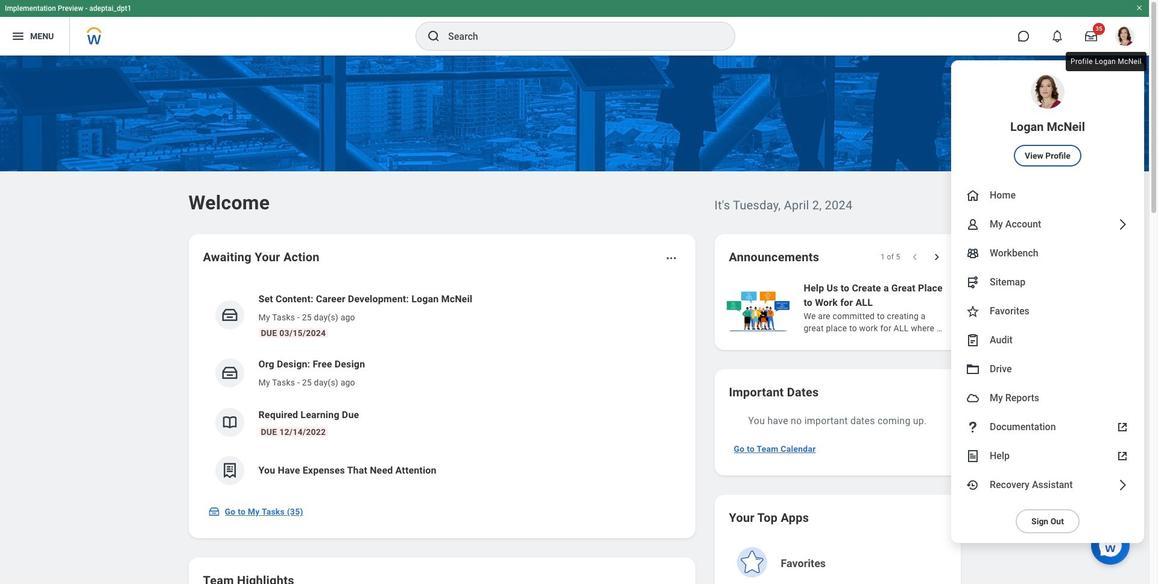 Task type: locate. For each thing, give the bounding box(es) containing it.
close environment banner image
[[1136, 4, 1143, 11]]

star image
[[966, 304, 981, 319]]

4 menu item from the top
[[952, 239, 1145, 268]]

chevron right small image
[[931, 251, 943, 263]]

paste image
[[966, 333, 981, 348]]

banner
[[0, 0, 1150, 543]]

main content
[[0, 56, 1159, 584]]

inbox image
[[221, 306, 239, 324], [208, 506, 220, 518]]

1 horizontal spatial inbox image
[[221, 306, 239, 324]]

endpoints image
[[966, 275, 981, 290]]

question image
[[966, 420, 981, 434]]

0 horizontal spatial inbox image
[[208, 506, 220, 518]]

0 vertical spatial inbox image
[[221, 306, 239, 324]]

menu item
[[952, 60, 1145, 181], [952, 181, 1145, 210], [952, 210, 1145, 239], [952, 239, 1145, 268], [952, 268, 1145, 297], [952, 297, 1145, 326], [952, 326, 1145, 355], [952, 355, 1145, 384], [952, 384, 1145, 413], [952, 413, 1145, 442], [952, 442, 1145, 471], [952, 471, 1145, 500]]

menu
[[952, 60, 1145, 543]]

dashboard expenses image
[[221, 462, 239, 480]]

status
[[881, 252, 901, 262]]

chevron right image
[[1116, 217, 1130, 232]]

contact card matrix manager image
[[966, 246, 981, 261]]

tooltip
[[1064, 49, 1149, 74]]

1 horizontal spatial list
[[724, 280, 1159, 336]]

inbox image
[[221, 364, 239, 382]]

list
[[724, 280, 1159, 336], [203, 282, 681, 495]]

1 menu item from the top
[[952, 60, 1145, 181]]

time image
[[966, 478, 981, 492]]

ext link image
[[1116, 420, 1130, 434]]



Task type: describe. For each thing, give the bounding box(es) containing it.
chevron right image
[[1116, 478, 1130, 492]]

2 menu item from the top
[[952, 181, 1145, 210]]

0 horizontal spatial list
[[203, 282, 681, 495]]

book open image
[[221, 413, 239, 431]]

inbox large image
[[1086, 30, 1098, 42]]

8 menu item from the top
[[952, 355, 1145, 384]]

search image
[[427, 29, 441, 43]]

Search Workday  search field
[[448, 23, 710, 49]]

chevron left small image
[[909, 251, 921, 263]]

12 menu item from the top
[[952, 471, 1145, 500]]

3 menu item from the top
[[952, 210, 1145, 239]]

logan mcneil image
[[1116, 27, 1135, 46]]

user image
[[966, 217, 981, 232]]

document image
[[966, 449, 981, 463]]

notifications large image
[[1052, 30, 1064, 42]]

5 menu item from the top
[[952, 268, 1145, 297]]

9 menu item from the top
[[952, 384, 1145, 413]]

home image
[[966, 188, 981, 203]]

10 menu item from the top
[[952, 413, 1145, 442]]

justify image
[[11, 29, 25, 43]]

ext link image
[[1116, 449, 1130, 463]]

1 vertical spatial inbox image
[[208, 506, 220, 518]]

6 menu item from the top
[[952, 297, 1145, 326]]

7 menu item from the top
[[952, 326, 1145, 355]]

folder open image
[[966, 362, 981, 377]]

avatar image
[[966, 391, 981, 405]]

11 menu item from the top
[[952, 442, 1145, 471]]



Task type: vqa. For each thing, say whether or not it's contained in the screenshot.
'Caret Down' image on the left bottom of the page
no



